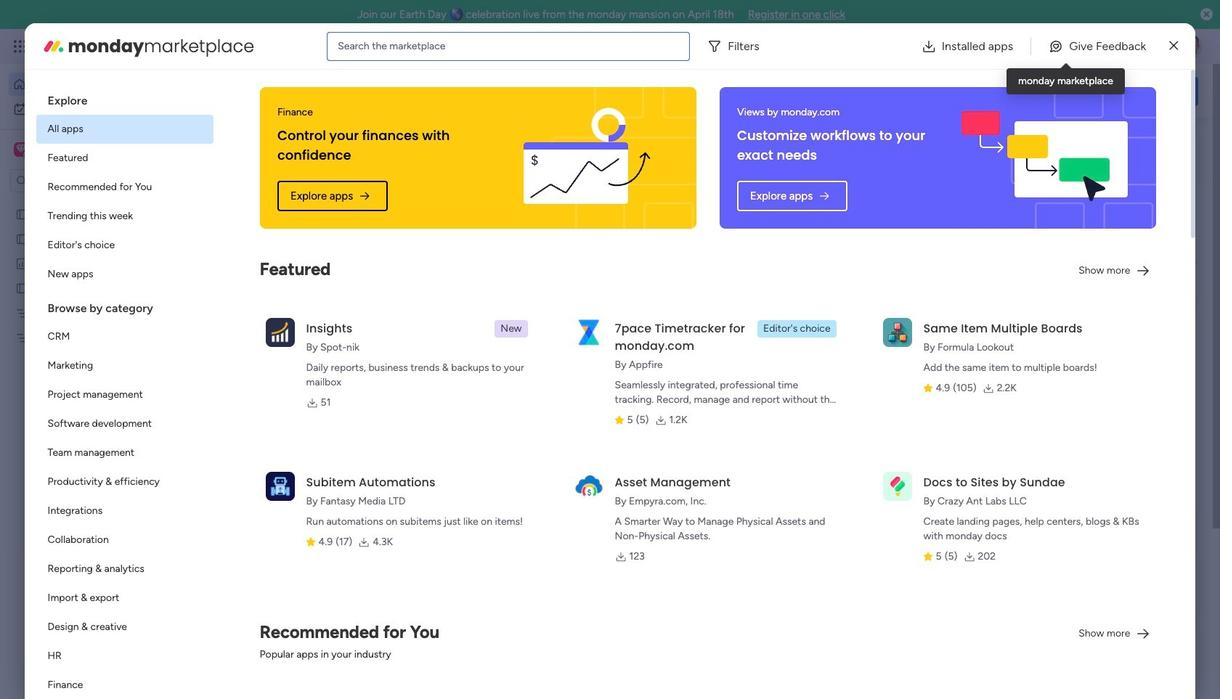 Task type: vqa. For each thing, say whether or not it's contained in the screenshot.
first banner logo from left
yes



Task type: locate. For each thing, give the bounding box(es) containing it.
2 banner logo image from the left
[[951, 87, 1139, 229]]

1 vertical spatial terry turtle image
[[259, 626, 288, 655]]

banner logo image
[[490, 87, 679, 229], [951, 87, 1139, 229]]

circle o image
[[1003, 221, 1012, 232]]

0 vertical spatial public board image
[[15, 232, 29, 246]]

1 horizontal spatial public board image
[[243, 472, 259, 488]]

0 vertical spatial terry turtle image
[[1180, 35, 1203, 58]]

0 vertical spatial public board image
[[15, 207, 29, 221]]

list box
[[36, 81, 213, 700], [0, 199, 185, 546]]

option
[[9, 73, 177, 96], [9, 97, 177, 121], [36, 115, 213, 144], [36, 144, 213, 173], [36, 173, 213, 202], [0, 201, 185, 204], [36, 202, 213, 231], [36, 231, 213, 260], [36, 260, 213, 289], [36, 323, 213, 352], [36, 352, 213, 381], [36, 381, 213, 410], [36, 410, 213, 439], [36, 439, 213, 468], [36, 468, 213, 497], [36, 497, 213, 526], [36, 526, 213, 555], [36, 555, 213, 584], [36, 584, 213, 613], [36, 613, 213, 642], [36, 642, 213, 671], [36, 671, 213, 700]]

1 horizontal spatial terry turtle image
[[1180, 35, 1203, 58]]

public dashboard image
[[15, 256, 29, 270]]

1 component image from the left
[[243, 317, 256, 330]]

select product image
[[13, 39, 28, 54]]

quick search results list box
[[224, 165, 946, 535]]

notifications image
[[963, 39, 977, 54]]

1 public board image from the top
[[15, 207, 29, 221]]

heading
[[36, 81, 213, 115], [36, 289, 213, 323]]

monday marketplace image
[[1059, 39, 1073, 54]]

terry turtle image
[[1180, 35, 1203, 58], [259, 626, 288, 655]]

0 horizontal spatial banner logo image
[[490, 87, 679, 229]]

1 horizontal spatial component image
[[480, 317, 493, 330]]

0 horizontal spatial component image
[[243, 317, 256, 330]]

1 vertical spatial heading
[[36, 289, 213, 323]]

public board image down public dashboard icon on the top left of page
[[15, 281, 29, 295]]

app logo image
[[266, 318, 295, 347], [574, 318, 603, 347], [883, 318, 912, 347], [266, 472, 295, 501], [574, 472, 603, 501], [883, 472, 912, 501]]

2 workspace image from the left
[[16, 142, 26, 158]]

public board image
[[15, 232, 29, 246], [243, 472, 259, 488]]

0 vertical spatial heading
[[36, 81, 213, 115]]

1 vertical spatial public board image
[[15, 281, 29, 295]]

0 horizontal spatial public board image
[[15, 232, 29, 246]]

dapulse x slim image
[[1177, 134, 1194, 152]]

1 horizontal spatial banner logo image
[[951, 87, 1139, 229]]

public board image
[[15, 207, 29, 221], [15, 281, 29, 295]]

1 workspace image from the left
[[14, 142, 28, 158]]

help image
[[1126, 39, 1141, 54]]

check circle image
[[1003, 184, 1012, 195]]

2 horizontal spatial component image
[[718, 317, 731, 330]]

1 banner logo image from the left
[[490, 87, 679, 229]]

search everything image
[[1094, 39, 1109, 54]]

3 component image from the left
[[718, 317, 731, 330]]

Search in workspace field
[[31, 173, 121, 189]]

workspace image
[[14, 142, 28, 158], [16, 142, 26, 158]]

component image
[[243, 317, 256, 330], [480, 317, 493, 330], [718, 317, 731, 330]]

see plans image
[[241, 39, 254, 54]]

public board image up public dashboard icon on the top left of page
[[15, 207, 29, 221]]

2 image
[[1005, 30, 1019, 46]]



Task type: describe. For each thing, give the bounding box(es) containing it.
help center element
[[981, 628, 1199, 686]]

monday marketplace image
[[42, 35, 65, 58]]

add to favorites image
[[431, 473, 445, 487]]

0 horizontal spatial terry turtle image
[[259, 626, 288, 655]]

workspace selection element
[[14, 141, 121, 160]]

templates image image
[[994, 321, 1186, 422]]

2 heading from the top
[[36, 289, 213, 323]]

2 component image from the left
[[480, 317, 493, 330]]

v2 user feedback image
[[993, 83, 1003, 99]]

v2 bolt switch image
[[1106, 83, 1114, 99]]

1 vertical spatial public board image
[[243, 472, 259, 488]]

1 heading from the top
[[36, 81, 213, 115]]

dapulse x slim image
[[1170, 37, 1179, 55]]

getting started element
[[981, 559, 1199, 617]]

check circle image
[[1003, 165, 1012, 176]]

invite members image
[[1027, 39, 1041, 54]]

update feed image
[[995, 39, 1009, 54]]

2 public board image from the top
[[15, 281, 29, 295]]



